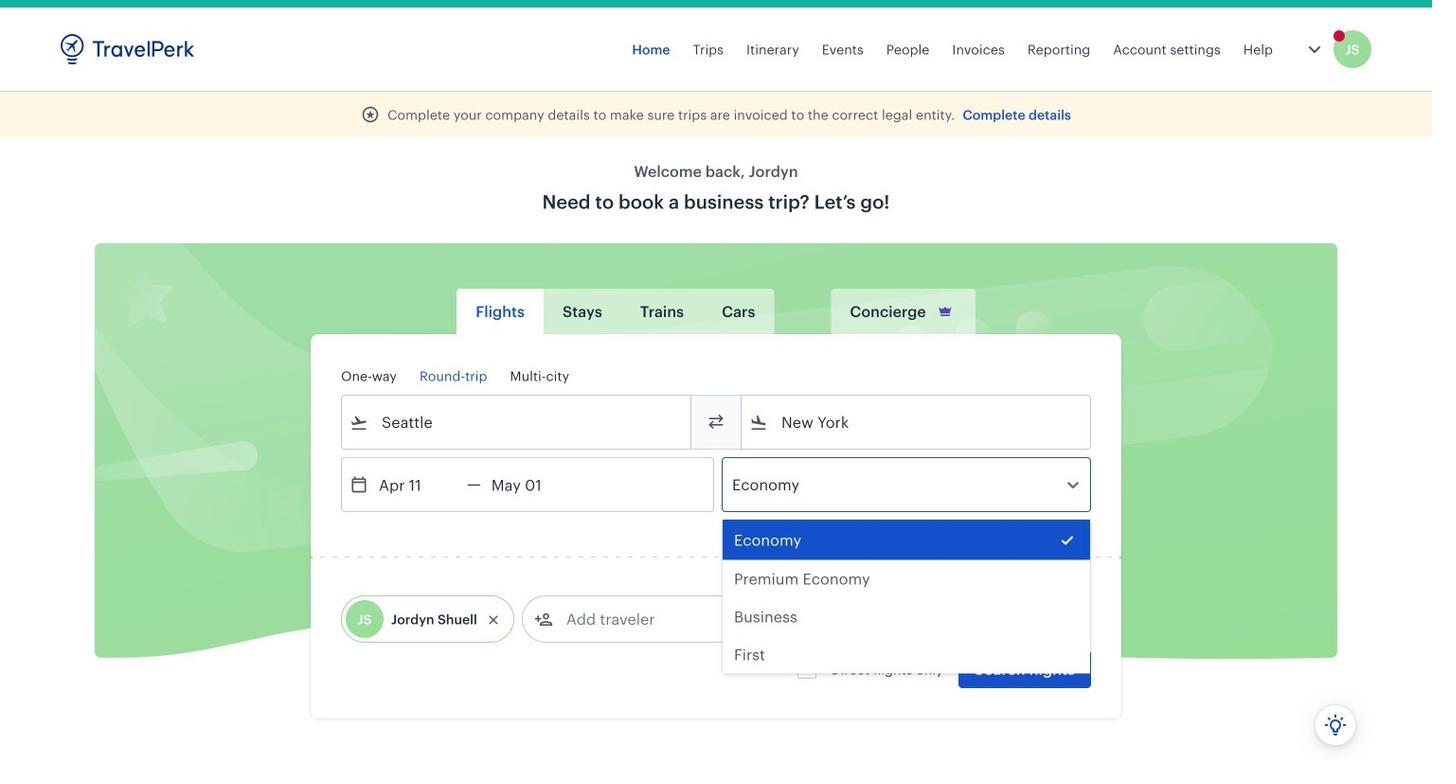 Task type: describe. For each thing, give the bounding box(es) containing it.
Add traveler search field
[[553, 605, 750, 635]]

Return text field
[[481, 459, 580, 512]]



Task type: vqa. For each thing, say whether or not it's contained in the screenshot.
From search field
yes



Task type: locate. For each thing, give the bounding box(es) containing it.
To search field
[[769, 408, 1066, 438]]

Depart text field
[[369, 459, 467, 512]]

From search field
[[369, 408, 666, 438]]



